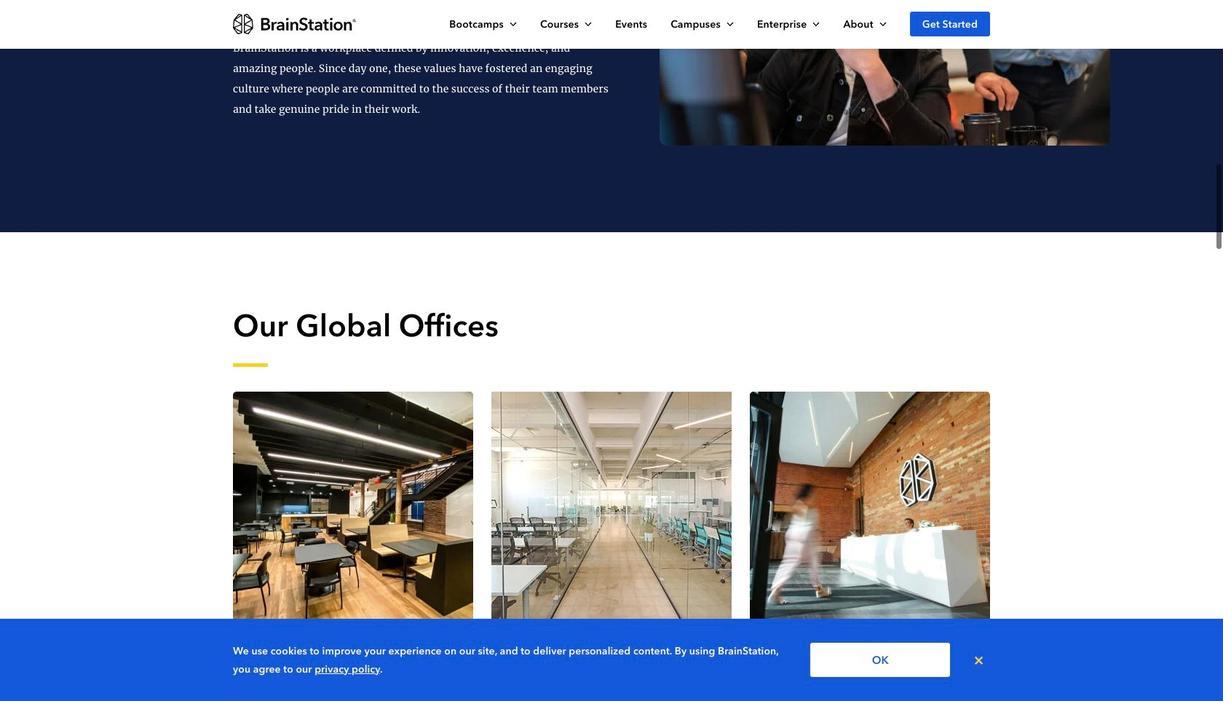 Task type: describe. For each thing, give the bounding box(es) containing it.
toronto image
[[750, 392, 991, 632]]

new york image
[[233, 392, 474, 632]]



Task type: locate. For each thing, give the bounding box(es) containing it.
miami image
[[492, 392, 732, 632]]

brainstation image
[[233, 14, 356, 34]]



